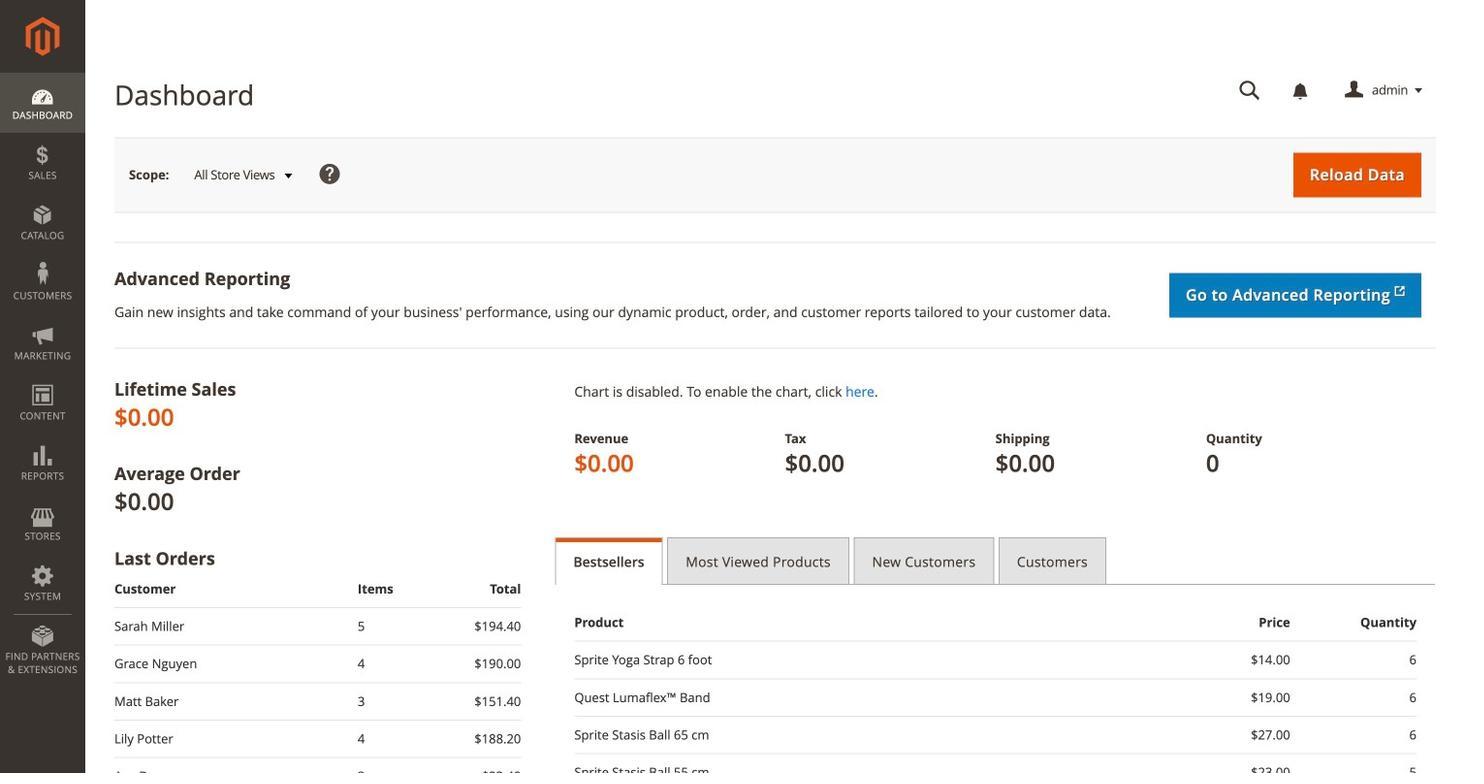 Task type: locate. For each thing, give the bounding box(es) containing it.
menu bar
[[0, 73, 85, 686]]

None text field
[[1226, 74, 1275, 108]]

tab list
[[555, 537, 1437, 585]]

magento admin panel image
[[26, 16, 60, 56]]



